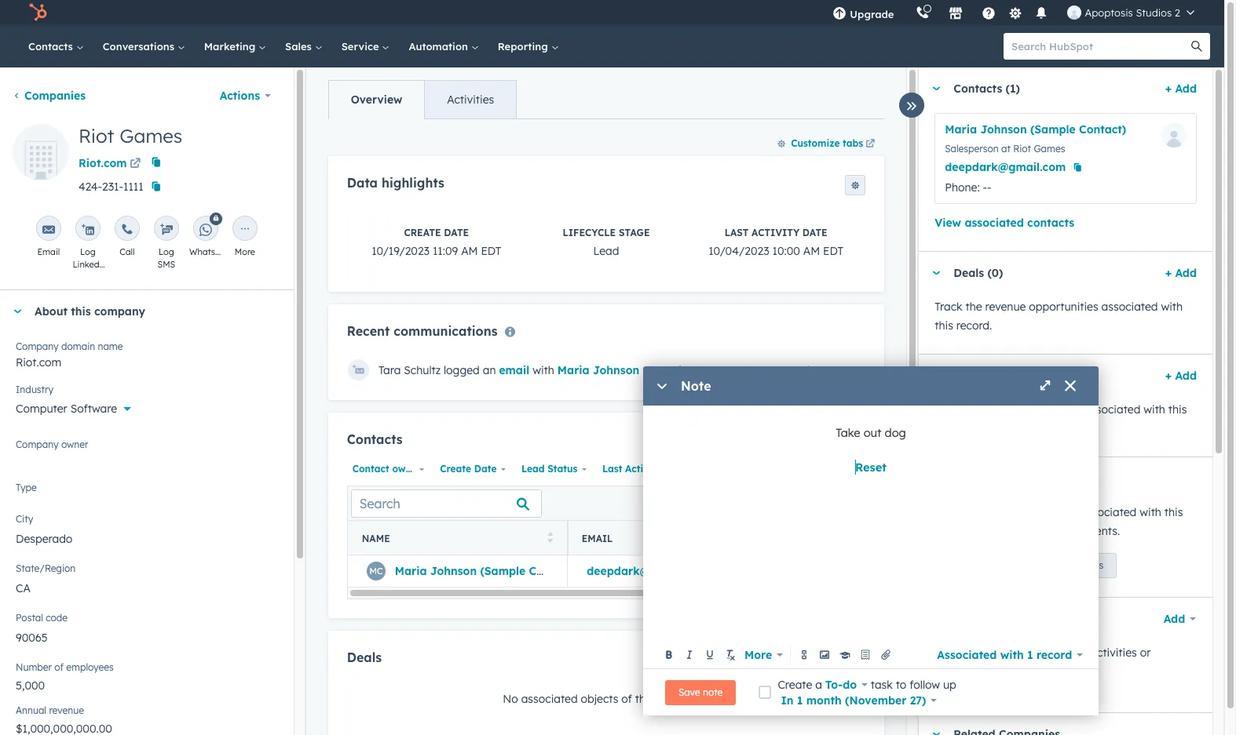 Task type: describe. For each thing, give the bounding box(es) containing it.
task
[[871, 678, 893, 692]]

using
[[986, 525, 1014, 539]]

record. inside see the files attached to your activities or uploaded to this record.
[[1022, 665, 1058, 679]]

company domain name riot.com
[[16, 341, 123, 370]]

dog
[[885, 426, 906, 441]]

0 horizontal spatial games
[[120, 124, 182, 148]]

actions button
[[209, 80, 281, 112]]

city
[[16, 514, 33, 525]]

tara schultz logged an email with maria johnson (sample contact)
[[378, 364, 739, 378]]

track the customer requests associated with this record.
[[935, 403, 1187, 436]]

track for track the revenue opportunities associated with this record.
[[935, 300, 962, 314]]

contacts for contacts link
[[28, 40, 76, 53]]

to-
[[825, 678, 843, 692]]

set
[[1028, 560, 1043, 572]]

owner for company owner no owner
[[61, 439, 88, 451]]

10/04/2023
[[709, 245, 769, 259]]

Number of employees text field
[[16, 671, 278, 697]]

to-do
[[825, 678, 857, 692]]

press to sort. image
[[548, 532, 553, 543]]

2 vertical spatial maria
[[395, 565, 427, 579]]

upgrade image
[[833, 7, 847, 21]]

set up payments link
[[1015, 554, 1117, 579]]

company inside collect and track payments associated with this company using hubspot payments.
[[935, 525, 983, 539]]

1 vertical spatial payments
[[1059, 560, 1103, 572]]

contact owner button
[[347, 460, 428, 480]]

reporting link
[[488, 25, 568, 68]]

last for last activity date 10/04/2023 10:00 am edt
[[725, 227, 749, 239]]

companies link
[[13, 89, 86, 103]]

attached
[[1000, 646, 1047, 660]]

help image
[[982, 7, 996, 21]]

code
[[46, 613, 68, 624]]

(0) for tickets (0)
[[996, 369, 1012, 383]]

to-do button
[[825, 676, 868, 695]]

type
[[16, 482, 37, 494]]

overview
[[351, 93, 402, 107]]

opportunities
[[1029, 300, 1098, 314]]

recent communications
[[347, 324, 498, 340]]

employees
[[66, 662, 114, 674]]

create date 10/19/2023 11:09 am edt
[[372, 227, 501, 259]]

record. for revenue
[[956, 319, 992, 333]]

deals (0)
[[954, 266, 1003, 280]]

City text field
[[16, 523, 278, 554]]

view associated contacts link
[[935, 214, 1074, 232]]

424-231-1111
[[79, 180, 143, 194]]

0 vertical spatial email
[[37, 247, 60, 258]]

1 horizontal spatial contacts
[[347, 432, 403, 448]]

Annual revenue text field
[[16, 715, 278, 736]]

track for track the customer requests associated with this record.
[[935, 403, 962, 417]]

1 horizontal spatial johnson
[[593, 364, 639, 378]]

riot.com inside company domain name riot.com
[[16, 356, 62, 370]]

lead status button
[[516, 460, 591, 480]]

apoptosis studios 2 button
[[1058, 0, 1204, 25]]

associated down phone: --
[[965, 216, 1024, 230]]

hubspot
[[1017, 525, 1063, 539]]

customize tabs link
[[770, 131, 884, 156]]

1111
[[123, 180, 143, 194]]

about
[[35, 305, 68, 319]]

am inside create date 10/19/2023 11:09 am edt
[[461, 245, 478, 259]]

contact
[[352, 463, 389, 475]]

sales link
[[276, 25, 332, 68]]

0 vertical spatial maria johnson (sample contact)
[[945, 123, 1126, 137]]

0 vertical spatial of
[[54, 662, 64, 674]]

activity for last activity date 10/04/2023 10:00 am edt
[[752, 227, 800, 239]]

+ for deals (0)
[[1165, 266, 1172, 280]]

name
[[98, 341, 123, 353]]

1 horizontal spatial contact)
[[692, 364, 739, 378]]

record
[[1037, 648, 1072, 662]]

riot games
[[79, 124, 182, 148]]

calling icon image
[[916, 6, 930, 20]]

lead inside the lifecycle stage lead
[[593, 245, 619, 259]]

date inside 'last activity date 10/04/2023 10:00 am edt'
[[802, 227, 827, 239]]

10:00
[[772, 245, 800, 259]]

lead status
[[521, 463, 578, 475]]

1 horizontal spatial deepdark@gmail.com link
[[945, 158, 1066, 177]]

october
[[782, 364, 825, 378]]

salesperson at riot games
[[945, 143, 1065, 155]]

record. for customer
[[935, 422, 970, 436]]

last activity date button
[[597, 460, 687, 480]]

press to sort. element
[[548, 532, 553, 546]]

call image
[[121, 224, 133, 236]]

caret image for about this company
[[13, 310, 22, 314]]

the for files
[[957, 646, 973, 660]]

deals (0) button
[[919, 252, 1159, 294]]

2
[[1175, 6, 1180, 19]]

state/region
[[16, 563, 76, 575]]

+ add for deals (0)
[[1165, 266, 1197, 280]]

tickets (0)
[[954, 369, 1012, 383]]

riot.com link
[[79, 151, 143, 174]]

follow
[[910, 678, 940, 692]]

tara
[[378, 364, 401, 378]]

stage
[[619, 227, 650, 239]]

contacts for contacts (1)
[[954, 82, 1002, 96]]

marketing
[[204, 40, 258, 53]]

highlights
[[382, 175, 444, 191]]

upgrade
[[850, 8, 894, 20]]

+ add for contacts (1)
[[1165, 82, 1197, 96]]

company for riot.com
[[16, 341, 59, 353]]

with for opportunities
[[1161, 300, 1183, 314]]

create for create date
[[440, 463, 471, 475]]

2 horizontal spatial to
[[1050, 646, 1061, 660]]

2 vertical spatial contact)
[[529, 565, 576, 579]]

link opens in a new window image
[[130, 155, 141, 174]]

date inside create date 10/19/2023 11:09 am edt
[[444, 227, 469, 239]]

am inside 'last activity date 10/04/2023 10:00 am edt'
[[803, 245, 820, 259]]

0 vertical spatial up
[[1045, 560, 1057, 572]]

2 - from the left
[[987, 181, 992, 195]]

close dialog image
[[1064, 381, 1077, 393]]

salesperson
[[945, 143, 999, 155]]

lifecycle
[[563, 227, 616, 239]]

note
[[681, 379, 711, 394]]

0 horizontal spatial johnson
[[430, 565, 477, 579]]

caret image for contacts (1)
[[932, 87, 941, 91]]

deepdark@gmail.com for rightmost deepdark@gmail.com 'link'
[[945, 160, 1066, 174]]

companies
[[24, 89, 86, 103]]

marketing link
[[195, 25, 276, 68]]

associated with 1 record button
[[937, 644, 1083, 666]]

last activity date 10/04/2023 10:00 am edt
[[709, 227, 844, 259]]

company for owner
[[16, 439, 59, 451]]

annual revenue
[[16, 705, 84, 717]]

requests
[[1037, 403, 1081, 417]]

search image
[[1191, 41, 1202, 52]]

communications
[[394, 324, 498, 340]]

1 inside popup button
[[797, 694, 803, 708]]

customize tabs
[[791, 137, 863, 149]]

0 horizontal spatial revenue
[[49, 705, 84, 717]]

in 1 month (november 27) button
[[781, 691, 937, 710]]

apoptosis studios 2
[[1085, 6, 1180, 19]]

reset link
[[855, 460, 887, 475]]

create for create date 10/19/2023 11:09 am edt
[[404, 227, 441, 239]]

3 + add from the top
[[1165, 369, 1197, 383]]

more button
[[741, 644, 786, 666]]

payments.
[[1066, 525, 1120, 539]]

at
[[1001, 143, 1011, 155]]

1 horizontal spatial to
[[987, 665, 997, 679]]

marketplaces image
[[949, 7, 963, 21]]

caret image
[[932, 733, 941, 736]]

tickets (0) button
[[919, 355, 1159, 397]]

1 horizontal spatial games
[[1034, 143, 1065, 155]]

1 horizontal spatial riot
[[1013, 143, 1031, 155]]

1 horizontal spatial email
[[582, 533, 613, 545]]

set up payments
[[1028, 560, 1103, 572]]

schultz
[[404, 364, 441, 378]]

files
[[976, 646, 997, 660]]

settings image
[[1008, 7, 1022, 21]]

contacts link
[[19, 25, 93, 68]]

create date button
[[434, 460, 510, 480]]



Task type: vqa. For each thing, say whether or not it's contained in the screenshot.
"website activity"
no



Task type: locate. For each thing, give the bounding box(es) containing it.
whatsapp
[[189, 247, 232, 258]]

deepdark@gmail.com for the left deepdark@gmail.com 'link'
[[587, 565, 708, 579]]

industry
[[16, 384, 54, 396]]

date inside last activity date popup button
[[664, 463, 687, 475]]

2 vertical spatial caret image
[[13, 310, 22, 314]]

1 horizontal spatial deepdark@gmail.com
[[945, 160, 1066, 174]]

activity for last activity date
[[625, 463, 661, 475]]

0 vertical spatial + add
[[1165, 82, 1197, 96]]

2 + add from the top
[[1165, 266, 1197, 280]]

deals for deals
[[347, 650, 382, 666]]

+
[[1165, 82, 1172, 96], [1165, 266, 1172, 280], [1165, 369, 1172, 383]]

an
[[483, 364, 496, 378]]

owner inside contact owner popup button
[[392, 463, 421, 475]]

log sms image
[[160, 224, 173, 236]]

maria johnson (sample contact) link up the minimize dialog image at bottom right
[[557, 364, 739, 378]]

0 vertical spatial riot.com
[[79, 156, 127, 170]]

last right status on the left
[[602, 463, 622, 475]]

hubspot image
[[28, 3, 47, 22]]

contact) down contacts (1) "dropdown button"
[[1079, 123, 1126, 137]]

riot right at
[[1013, 143, 1031, 155]]

create up in
[[778, 678, 812, 692]]

0 horizontal spatial to
[[896, 678, 907, 692]]

2 horizontal spatial contacts
[[954, 82, 1002, 96]]

edt
[[481, 245, 501, 259], [823, 245, 844, 259]]

with inside track the customer requests associated with this record.
[[1144, 403, 1165, 417]]

number of employees
[[16, 662, 114, 674]]

of right "number"
[[54, 662, 64, 674]]

am right 10:00
[[803, 245, 820, 259]]

Search HubSpot search field
[[1004, 33, 1196, 60]]

payments
[[1025, 506, 1077, 520], [1059, 560, 1103, 572]]

0 vertical spatial (0)
[[987, 266, 1003, 280]]

(0) for deals (0)
[[987, 266, 1003, 280]]

or
[[1140, 646, 1151, 660]]

domain
[[61, 341, 95, 353]]

1 vertical spatial deepdark@gmail.com link
[[587, 565, 708, 579]]

company inside company domain name riot.com
[[16, 341, 59, 353]]

1 vertical spatial up
[[943, 678, 956, 692]]

create inside create date 10/19/2023 11:09 am edt
[[404, 227, 441, 239]]

1 horizontal spatial no
[[503, 692, 518, 706]]

maria johnson (sample contact) link
[[945, 123, 1126, 137], [557, 364, 739, 378], [395, 565, 576, 579]]

1 horizontal spatial edt
[[823, 245, 844, 259]]

games up link opens in a new window image
[[120, 124, 182, 148]]

number
[[16, 662, 52, 674]]

the for revenue
[[965, 300, 982, 314]]

the inside see the files attached to your activities or uploaded to this record.
[[957, 646, 973, 660]]

contacts left the (1)
[[954, 82, 1002, 96]]

save note
[[679, 687, 723, 699]]

company inside dropdown button
[[94, 305, 145, 319]]

menu
[[822, 0, 1205, 25]]

0 vertical spatial caret image
[[932, 87, 941, 91]]

uploaded
[[935, 665, 984, 679]]

0 vertical spatial contacts
[[28, 40, 76, 53]]

more down more image
[[235, 247, 255, 258]]

maria johnson (sample contact) up at
[[945, 123, 1126, 137]]

1 vertical spatial record.
[[935, 422, 970, 436]]

sms
[[157, 259, 175, 270]]

email image
[[42, 224, 55, 236]]

phone:
[[945, 181, 980, 195]]

add inside button
[[808, 655, 826, 666]]

1 track from the top
[[935, 300, 962, 314]]

+ add button for deals (0)
[[1165, 264, 1197, 283]]

track inside track the revenue opportunities associated with this record.
[[935, 300, 962, 314]]

payments inside collect and track payments associated with this company using hubspot payments.
[[1025, 506, 1077, 520]]

company down computer
[[16, 439, 59, 451]]

1 horizontal spatial deals
[[954, 266, 984, 280]]

link opens in a new window image
[[130, 159, 141, 170]]

424-
[[79, 180, 102, 194]]

with inside track the revenue opportunities associated with this record.
[[1161, 300, 1183, 314]]

caret image
[[932, 87, 941, 91], [932, 271, 941, 275], [13, 310, 22, 314]]

in
[[781, 694, 794, 708]]

2 vertical spatial (sample
[[480, 565, 526, 579]]

this inside see the files attached to your activities or uploaded to this record.
[[1000, 665, 1019, 679]]

2 + add button from the top
[[1165, 264, 1197, 283]]

0 vertical spatial maria johnson (sample contact) link
[[945, 123, 1126, 137]]

record. down record
[[1022, 665, 1058, 679]]

0 vertical spatial 1
[[1027, 648, 1033, 662]]

company owner no owner
[[16, 439, 88, 459]]

1 horizontal spatial maria johnson (sample contact)
[[945, 123, 1126, 137]]

lead down lifecycle
[[593, 245, 619, 259]]

edt right 10:00
[[823, 245, 844, 259]]

email right 'press to sort.' element
[[582, 533, 613, 545]]

1 - from the left
[[983, 181, 987, 195]]

contacts
[[1027, 216, 1074, 230]]

create inside popup button
[[440, 463, 471, 475]]

tabs
[[843, 137, 863, 149]]

customize
[[791, 137, 840, 149]]

activity inside popup button
[[625, 463, 661, 475]]

last inside last activity date popup button
[[602, 463, 622, 475]]

maria johnson (sample contact) link for view associated contacts
[[945, 123, 1126, 137]]

email
[[37, 247, 60, 258], [582, 533, 613, 545]]

add
[[1175, 82, 1197, 96], [1175, 266, 1197, 280], [1175, 369, 1197, 383], [1164, 613, 1185, 627], [808, 655, 826, 666]]

activities
[[447, 93, 494, 107]]

contacts down hubspot link
[[28, 40, 76, 53]]

0 horizontal spatial deepdark@gmail.com
[[587, 565, 708, 579]]

riot.com up 424-231-1111
[[79, 156, 127, 170]]

last up 10/04/2023 on the top right of page
[[725, 227, 749, 239]]

associated for payments
[[1080, 506, 1137, 520]]

1 + from the top
[[1165, 82, 1172, 96]]

0 vertical spatial activity
[[752, 227, 800, 239]]

service
[[341, 40, 382, 53]]

about this company
[[35, 305, 145, 319]]

0 horizontal spatial deepdark@gmail.com link
[[587, 565, 708, 579]]

1 vertical spatial caret image
[[932, 271, 941, 275]]

the for customer
[[965, 403, 982, 417]]

3 + add button from the top
[[1165, 367, 1197, 386]]

2 track from the top
[[935, 403, 962, 417]]

task to follow up
[[868, 678, 956, 692]]

contacts
[[28, 40, 76, 53], [954, 82, 1002, 96], [347, 432, 403, 448]]

tickets
[[954, 369, 993, 383]]

0 horizontal spatial riot
[[79, 124, 114, 148]]

3 + from the top
[[1165, 369, 1172, 383]]

annual
[[16, 705, 46, 717]]

record.
[[956, 319, 992, 333], [935, 422, 970, 436], [1022, 665, 1058, 679]]

menu containing apoptosis studios 2
[[822, 0, 1205, 25]]

navigation containing overview
[[328, 80, 517, 119]]

1 vertical spatial maria johnson (sample contact) link
[[557, 364, 739, 378]]

2 company from the top
[[16, 439, 59, 451]]

associated right requests
[[1084, 403, 1141, 417]]

0 vertical spatial maria
[[945, 123, 977, 137]]

0 vertical spatial the
[[965, 300, 982, 314]]

owner right contact
[[392, 463, 421, 475]]

contacts (1) button
[[919, 68, 1159, 110]]

caret image left "about"
[[13, 310, 22, 314]]

studios
[[1136, 6, 1172, 19]]

riot
[[79, 124, 114, 148], [1013, 143, 1031, 155]]

maria up salesperson
[[945, 123, 977, 137]]

0 vertical spatial johnson
[[980, 123, 1027, 137]]

logged
[[444, 364, 480, 378]]

to right task
[[896, 678, 907, 692]]

1 horizontal spatial up
[[1045, 560, 1057, 572]]

1 vertical spatial of
[[621, 692, 632, 706]]

revenue down deals (0) at the right top of the page
[[985, 300, 1026, 314]]

no inside "company owner no owner"
[[16, 445, 31, 459]]

associated for opportunities
[[1101, 300, 1158, 314]]

1 vertical spatial more
[[744, 648, 772, 662]]

associated for requests
[[1084, 403, 1141, 417]]

maria johnson (sample contact) down 'press to sort.' element
[[395, 565, 576, 579]]

1 vertical spatial email
[[582, 533, 613, 545]]

contact) up note on the bottom right of page
[[692, 364, 739, 378]]

caret image inside deals (0) dropdown button
[[932, 271, 941, 275]]

1 horizontal spatial last
[[725, 227, 749, 239]]

company inside "company owner no owner"
[[16, 439, 59, 451]]

activity inside 'last activity date 10/04/2023 10:00 am edt'
[[752, 227, 800, 239]]

with for payments
[[1140, 506, 1161, 520]]

+ for contacts (1)
[[1165, 82, 1172, 96]]

0 horizontal spatial maria johnson (sample contact)
[[395, 565, 576, 579]]

0 vertical spatial track
[[935, 300, 962, 314]]

lead inside lead status popup button
[[521, 463, 545, 475]]

1 horizontal spatial 1
[[1027, 648, 1033, 662]]

deals for deals (0)
[[954, 266, 984, 280]]

collect
[[935, 506, 970, 520]]

1 vertical spatial revenue
[[49, 705, 84, 717]]

0 horizontal spatial email
[[37, 247, 60, 258]]

to
[[1050, 646, 1061, 660], [987, 665, 997, 679], [896, 678, 907, 692]]

2 vertical spatial record.
[[1022, 665, 1058, 679]]

+ add button for contacts (1)
[[1165, 79, 1197, 98]]

1 am from the left
[[461, 245, 478, 259]]

1 vertical spatial track
[[935, 403, 962, 417]]

maria right email link
[[557, 364, 590, 378]]

0 horizontal spatial up
[[943, 678, 956, 692]]

payments down payments.
[[1059, 560, 1103, 572]]

sales
[[285, 40, 315, 53]]

to left your
[[1050, 646, 1061, 660]]

1 horizontal spatial more
[[744, 648, 772, 662]]

johnson
[[980, 123, 1027, 137], [593, 364, 639, 378], [430, 565, 477, 579]]

0 vertical spatial deepdark@gmail.com
[[945, 160, 1066, 174]]

create up '10/19/2023'
[[404, 227, 441, 239]]

log
[[159, 247, 174, 258]]

1 + add button from the top
[[1165, 79, 1197, 98]]

maria johnson (sample contact) link down 'press to sort.' element
[[395, 565, 576, 579]]

caret image left deals (0) at the right top of the page
[[932, 271, 941, 275]]

1 left record
[[1027, 648, 1033, 662]]

conversations
[[103, 40, 177, 53]]

riot.com up industry
[[16, 356, 62, 370]]

of
[[54, 662, 64, 674], [621, 692, 632, 706]]

1 + add from the top
[[1165, 82, 1197, 96]]

computer
[[16, 402, 67, 416]]

this inside dropdown button
[[71, 305, 91, 319]]

phone: --
[[945, 181, 992, 195]]

notifications button
[[1028, 0, 1055, 25]]

contact) down 'press to sort.' element
[[529, 565, 576, 579]]

maria johnson (sample contact) link for deepdark@gmail.com
[[395, 565, 576, 579]]

date
[[444, 227, 469, 239], [802, 227, 827, 239], [474, 463, 497, 475], [664, 463, 687, 475]]

1 company from the top
[[16, 341, 59, 353]]

1 edt from the left
[[481, 245, 501, 259]]

activities
[[1090, 646, 1137, 660]]

2 edt from the left
[[823, 245, 844, 259]]

add inside popup button
[[1164, 613, 1185, 627]]

caret image for deals (0)
[[932, 271, 941, 275]]

the inside track the customer requests associated with this record.
[[965, 403, 982, 417]]

Search search field
[[351, 490, 542, 518]]

2 vertical spatial contacts
[[347, 432, 403, 448]]

company down 'collect'
[[935, 525, 983, 539]]

0 vertical spatial revenue
[[985, 300, 1026, 314]]

deals inside dropdown button
[[954, 266, 984, 280]]

+ add button
[[1165, 79, 1197, 98], [1165, 264, 1197, 283], [1165, 367, 1197, 386]]

0 vertical spatial lead
[[593, 245, 619, 259]]

notifications image
[[1035, 7, 1049, 21]]

activities button
[[424, 81, 516, 119]]

0 horizontal spatial edt
[[481, 245, 501, 259]]

2 + from the top
[[1165, 266, 1172, 280]]

track down deals (0) at the right top of the page
[[935, 300, 962, 314]]

date inside "create date" popup button
[[474, 463, 497, 475]]

0 horizontal spatial of
[[54, 662, 64, 674]]

service link
[[332, 25, 399, 68]]

the down tickets
[[965, 403, 982, 417]]

with for requests
[[1144, 403, 1165, 417]]

recent
[[347, 324, 390, 340]]

track
[[935, 300, 962, 314], [935, 403, 962, 417]]

add button
[[1153, 604, 1197, 635]]

riot up riot.com "link"
[[79, 124, 114, 148]]

games
[[120, 124, 182, 148], [1034, 143, 1065, 155]]

this inside collect and track payments associated with this company using hubspot payments.
[[1164, 506, 1183, 520]]

email
[[499, 364, 530, 378]]

view associated contacts
[[935, 216, 1074, 230]]

more inside popup button
[[744, 648, 772, 662]]

see the files attached to your activities or uploaded to this record.
[[935, 646, 1151, 679]]

contacts up contact
[[347, 432, 403, 448]]

deepdark@gmail.com
[[945, 160, 1066, 174], [587, 565, 708, 579]]

automation link
[[399, 25, 488, 68]]

do
[[843, 678, 857, 692]]

associated inside track the revenue opportunities associated with this record.
[[1101, 300, 1158, 314]]

computer software button
[[16, 393, 278, 419]]

2 horizontal spatial johnson
[[980, 123, 1027, 137]]

payments up hubspot
[[1025, 506, 1077, 520]]

more image
[[239, 224, 251, 236]]

1 vertical spatial deals
[[347, 650, 382, 666]]

up right set
[[1045, 560, 1057, 572]]

record. inside track the customer requests associated with this record.
[[935, 422, 970, 436]]

games right at
[[1034, 143, 1065, 155]]

up right follow
[[943, 678, 956, 692]]

0 horizontal spatial am
[[461, 245, 478, 259]]

last activity date
[[602, 463, 687, 475]]

the down deals (0) at the right top of the page
[[965, 300, 982, 314]]

0 vertical spatial + add button
[[1165, 79, 1197, 98]]

State/Region text field
[[16, 572, 278, 604]]

associated right opportunities
[[1101, 300, 1158, 314]]

last for last activity date
[[602, 463, 622, 475]]

associated
[[965, 216, 1024, 230], [1101, 300, 1158, 314], [1084, 403, 1141, 417], [1080, 506, 1137, 520], [521, 692, 578, 706]]

1 vertical spatial create
[[440, 463, 471, 475]]

postal
[[16, 613, 43, 624]]

revenue inside track the revenue opportunities associated with this record.
[[985, 300, 1026, 314]]

company down "about"
[[16, 341, 59, 353]]

take
[[836, 426, 860, 441]]

2 vertical spatial + add
[[1165, 369, 1197, 383]]

1 vertical spatial +
[[1165, 266, 1172, 280]]

associated inside track the customer requests associated with this record.
[[1084, 403, 1141, 417]]

with for an
[[533, 364, 554, 378]]

0 vertical spatial last
[[725, 227, 749, 239]]

see
[[935, 646, 954, 660]]

record. inside track the revenue opportunities associated with this record.
[[956, 319, 992, 333]]

this inside track the revenue opportunities associated with this record.
[[935, 319, 953, 333]]

1 vertical spatial last
[[602, 463, 622, 475]]

0 vertical spatial company
[[16, 341, 59, 353]]

0 horizontal spatial 1
[[797, 694, 803, 708]]

minimize dialog image
[[656, 381, 668, 393]]

0 horizontal spatial lead
[[521, 463, 545, 475]]

tara schultz image
[[1068, 5, 1082, 20]]

more left add button
[[744, 648, 772, 662]]

view
[[935, 216, 961, 230]]

track down tickets
[[935, 403, 962, 417]]

0 horizontal spatial more
[[235, 247, 255, 258]]

0 horizontal spatial last
[[602, 463, 622, 475]]

1 inside popup button
[[1027, 648, 1033, 662]]

record. down tickets
[[935, 422, 970, 436]]

and
[[973, 506, 993, 520]]

1 horizontal spatial maria
[[557, 364, 590, 378]]

overview button
[[329, 81, 424, 119]]

associated
[[937, 648, 997, 662]]

expand dialog image
[[1039, 381, 1052, 393]]

1 vertical spatial 1
[[797, 694, 803, 708]]

(0) inside deals (0) dropdown button
[[987, 266, 1003, 280]]

associated up payments.
[[1080, 506, 1137, 520]]

record. up tickets
[[956, 319, 992, 333]]

log linkedin message image
[[82, 224, 94, 236]]

2 horizontal spatial contact)
[[1079, 123, 1126, 137]]

1 vertical spatial maria johnson (sample contact)
[[395, 565, 576, 579]]

create for create a
[[778, 678, 812, 692]]

1 vertical spatial (sample
[[643, 364, 688, 378]]

0 vertical spatial +
[[1165, 82, 1172, 96]]

revenue right annual on the left of page
[[49, 705, 84, 717]]

(0) inside tickets (0) dropdown button
[[996, 369, 1012, 383]]

caret image inside about this company dropdown button
[[13, 310, 22, 314]]

riot.com inside riot.com "link"
[[79, 156, 127, 170]]

2 vertical spatial +
[[1165, 369, 1172, 383]]

contacts inside "dropdown button"
[[954, 82, 1002, 96]]

1 vertical spatial company
[[935, 525, 983, 539]]

1 vertical spatial activity
[[625, 463, 661, 475]]

2 horizontal spatial maria
[[945, 123, 977, 137]]

(0) right tickets
[[996, 369, 1012, 383]]

2 vertical spatial johnson
[[430, 565, 477, 579]]

this inside track the customer requests associated with this record.
[[1168, 403, 1187, 417]]

0 vertical spatial contact)
[[1079, 123, 1126, 137]]

0 vertical spatial no
[[16, 445, 31, 459]]

1 horizontal spatial lead
[[593, 245, 619, 259]]

owner up type
[[34, 445, 66, 459]]

email down "email" image
[[37, 247, 60, 258]]

Postal code text field
[[16, 622, 278, 653]]

1 vertical spatial maria
[[557, 364, 590, 378]]

am right 11:09
[[461, 245, 478, 259]]

the
[[965, 300, 982, 314], [965, 403, 982, 417], [957, 646, 973, 660]]

edt inside 'last activity date 10/04/2023 10:00 am edt'
[[823, 245, 844, 259]]

2 horizontal spatial (sample
[[1030, 123, 1076, 137]]

0 horizontal spatial deals
[[347, 650, 382, 666]]

(0) down view associated contacts link
[[987, 266, 1003, 280]]

maria down search "search field"
[[395, 565, 427, 579]]

lead left status on the left
[[521, 463, 545, 475]]

-
[[983, 181, 987, 195], [987, 181, 992, 195]]

edt right 11:09
[[481, 245, 501, 259]]

edt inside create date 10/19/2023 11:09 am edt
[[481, 245, 501, 259]]

1 horizontal spatial activity
[[752, 227, 800, 239]]

to down files
[[987, 665, 997, 679]]

associated inside collect and track payments associated with this company using hubspot payments.
[[1080, 506, 1137, 520]]

contacts (1)
[[954, 82, 1020, 96]]

with inside collect and track payments associated with this company using hubspot payments.
[[1140, 506, 1161, 520]]

menu item
[[905, 0, 908, 25]]

apoptosis
[[1085, 6, 1133, 19]]

2 vertical spatial maria johnson (sample contact) link
[[395, 565, 576, 579]]

search button
[[1183, 33, 1210, 60]]

create up search "search field"
[[440, 463, 471, 475]]

deals
[[954, 266, 984, 280], [347, 650, 382, 666]]

email link
[[499, 364, 530, 378]]

company up name
[[94, 305, 145, 319]]

1
[[1027, 648, 1033, 662], [797, 694, 803, 708]]

1 right in
[[797, 694, 803, 708]]

owner down computer software
[[61, 439, 88, 451]]

1 vertical spatial riot.com
[[16, 356, 62, 370]]

2 am from the left
[[803, 245, 820, 259]]

1 horizontal spatial revenue
[[985, 300, 1026, 314]]

caret image inside contacts (1) "dropdown button"
[[932, 87, 941, 91]]

the inside track the revenue opportunities associated with this record.
[[965, 300, 982, 314]]

owner for contact owner
[[392, 463, 421, 475]]

0 vertical spatial (sample
[[1030, 123, 1076, 137]]

1 horizontal spatial riot.com
[[79, 156, 127, 170]]

maria johnson (sample contact) link up at
[[945, 123, 1126, 137]]

track inside track the customer requests associated with this record.
[[935, 403, 962, 417]]

of right objects
[[621, 692, 632, 706]]

navigation
[[328, 80, 517, 119]]

with inside popup button
[[1000, 648, 1024, 662]]

a
[[815, 678, 822, 692]]

1 horizontal spatial of
[[621, 692, 632, 706]]

associated left objects
[[521, 692, 578, 706]]

the up uploaded
[[957, 646, 973, 660]]

caret image left "contacts (1)" on the top right
[[932, 87, 941, 91]]

whatsapp image
[[199, 224, 212, 236]]

last inside 'last activity date 10/04/2023 10:00 am edt'
[[725, 227, 749, 239]]

0 vertical spatial payments
[[1025, 506, 1077, 520]]

1 vertical spatial lead
[[521, 463, 545, 475]]

0 horizontal spatial riot.com
[[16, 356, 62, 370]]



